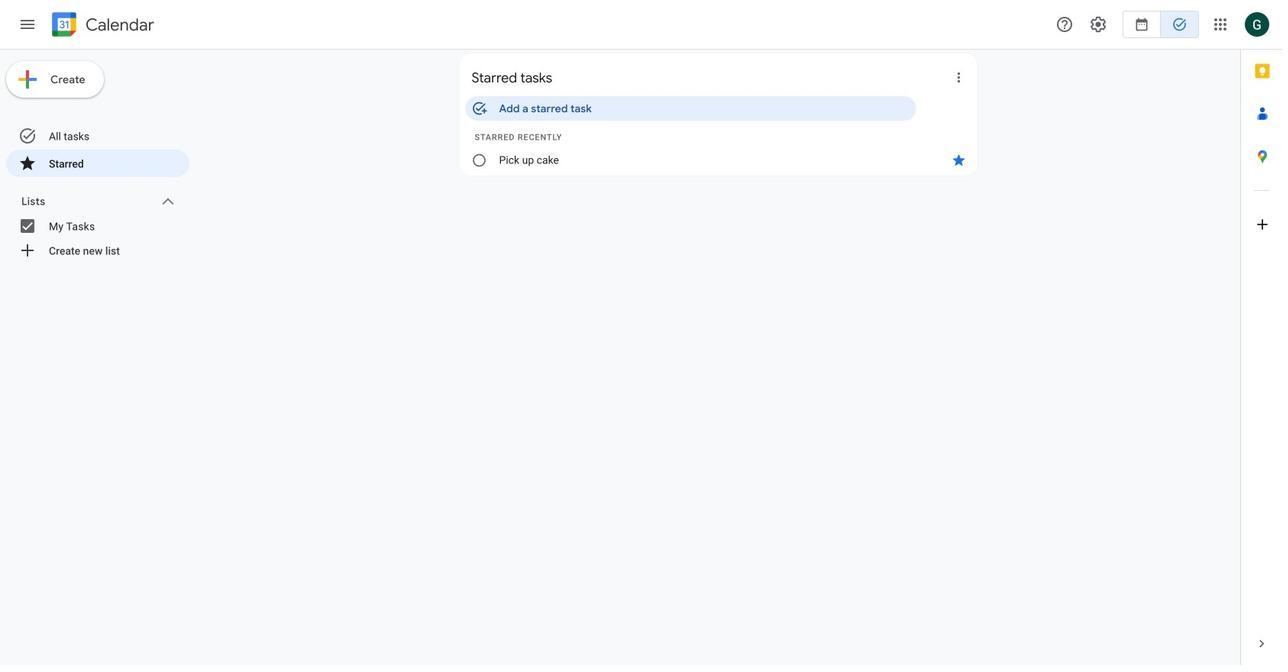Task type: vqa. For each thing, say whether or not it's contained in the screenshot.
CALENDAR element
yes



Task type: describe. For each thing, give the bounding box(es) containing it.
support menu image
[[1056, 15, 1074, 34]]

calendar element
[[49, 9, 154, 43]]

heading inside calendar element
[[82, 16, 154, 34]]



Task type: locate. For each thing, give the bounding box(es) containing it.
heading
[[82, 16, 154, 34]]

tab list
[[1241, 50, 1283, 622]]

tasks sidebar image
[[18, 15, 37, 34]]

settings menu image
[[1089, 15, 1107, 34]]



